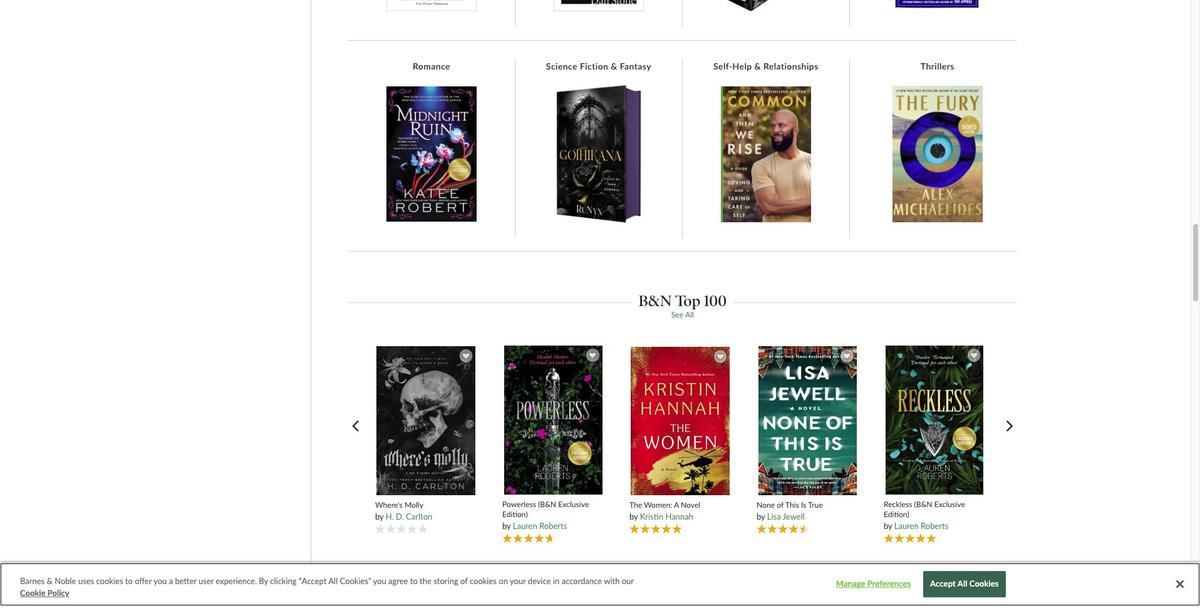 Task type: describe. For each thing, give the bounding box(es) containing it.
manage preferences button
[[835, 573, 913, 597]]

a
[[674, 501, 679, 510]]

romance
[[413, 61, 450, 71]]

powerless
[[502, 500, 536, 510]]

by for reckless (b&n exclusive edition) by lauren roberts
[[884, 521, 893, 531]]

where's molly image
[[376, 346, 476, 496]]

lisa
[[767, 512, 781, 522]]

& for relationships
[[755, 61, 761, 71]]

cookies
[[970, 579, 999, 589]]

& for fantasy
[[611, 61, 618, 71]]

thrillers image
[[893, 86, 983, 222]]

self-help & relationships image
[[721, 86, 811, 222]]

by inside none of this is true by lisa jewell
[[757, 512, 765, 522]]

self-
[[714, 61, 733, 71]]

manga image
[[722, 0, 810, 12]]

(b&n for reckless (b&n exclusive edition) by lauren roberts
[[915, 500, 933, 510]]

100
[[704, 292, 727, 310]]

edition) for reckless (b&n exclusive edition) by lauren roberts
[[884, 510, 910, 519]]

fiction
[[580, 61, 609, 71]]

powerless (b&n exclusive edition) link
[[502, 500, 604, 519]]

with
[[604, 576, 620, 586]]

romance link
[[407, 61, 457, 72]]

2 you from the left
[[373, 576, 386, 586]]

none of this is true link
[[757, 501, 859, 510]]

the
[[420, 576, 432, 586]]

hannah
[[666, 512, 694, 522]]

is
[[801, 501, 807, 510]]

by for powerless (b&n exclusive edition) by lauren roberts
[[502, 521, 511, 531]]

roberts for reckless (b&n exclusive edition) by lauren roberts
[[921, 521, 949, 531]]

agree
[[389, 576, 408, 586]]

manage preferences
[[836, 579, 911, 589]]

all inside button
[[958, 579, 968, 589]]

powerless (b&n exclusive edition) image
[[504, 345, 603, 496]]

history image
[[554, 0, 644, 11]]

lauren for reckless (b&n exclusive edition) by lauren roberts
[[895, 521, 919, 531]]

women:
[[644, 501, 673, 510]]

barnes & noble uses cookies to offer you a better user experience. by clicking "accept all cookies" you agree to the storing of cookies on your device in accordance with our cookie policy
[[20, 576, 634, 599]]

user
[[199, 576, 214, 586]]

by inside where's molly by h. d. carlton
[[375, 512, 384, 522]]

uses
[[78, 576, 94, 586]]

a
[[169, 576, 173, 586]]

none
[[757, 501, 775, 510]]

in
[[553, 576, 560, 586]]

accept all cookies
[[931, 579, 999, 589]]

privacy alert dialog
[[0, 563, 1201, 607]]

see all link
[[672, 310, 694, 319]]

cookie policy link
[[20, 588, 69, 600]]

powerless (b&n exclusive edition) by lauren roberts
[[502, 500, 589, 531]]

where's molly by h. d. carlton
[[375, 501, 433, 522]]

carlton
[[406, 512, 433, 522]]

h. d. carlton link
[[386, 512, 433, 522]]

2 cookies from the left
[[470, 576, 497, 586]]

exclusive for powerless (b&n exclusive edition) by lauren roberts
[[558, 500, 589, 510]]

reckless (b&n exclusive edition) link
[[884, 500, 986, 519]]

storing
[[434, 576, 458, 586]]

mystery & crime image
[[893, 0, 983, 11]]

where's molly link
[[375, 501, 477, 510]]

accept
[[931, 579, 956, 589]]

policy
[[47, 589, 69, 599]]

barnes
[[20, 576, 45, 586]]

reckless (b&n exclusive edition) by lauren roberts
[[884, 500, 965, 531]]

cookie
[[20, 589, 45, 599]]

by
[[259, 576, 268, 586]]

1 cookies from the left
[[96, 576, 123, 586]]

lauren roberts link for powerless (b&n exclusive edition) by lauren roberts
[[513, 521, 567, 531]]

the women: a novel by kristin hannah
[[630, 501, 701, 522]]

thrillers link
[[915, 61, 961, 72]]

by for the women: a novel by kristin hannah
[[630, 512, 638, 522]]

your
[[510, 576, 526, 586]]

& inside barnes & noble uses cookies to offer you a better user experience. by clicking "accept all cookies" you agree to the storing of cookies on your device in accordance with our cookie policy
[[47, 576, 53, 586]]

1 you from the left
[[154, 576, 167, 586]]

relationships
[[764, 61, 819, 71]]



Task type: vqa. For each thing, say whether or not it's contained in the screenshot.
Reckless (B&N Exclusive Edition) image at the bottom right of the page
yes



Task type: locate. For each thing, give the bounding box(es) containing it.
1 horizontal spatial exclusive
[[935, 500, 965, 510]]

2 exclusive from the left
[[935, 500, 965, 510]]

molly
[[405, 501, 424, 510]]

roberts down reckless (b&n exclusive edition) link
[[921, 521, 949, 531]]

2 roberts from the left
[[921, 521, 949, 531]]

manage
[[836, 579, 866, 589]]

lauren inside the powerless (b&n exclusive edition) by lauren roberts
[[513, 521, 537, 531]]

edition) down 'powerless'
[[502, 510, 528, 519]]

by down the
[[630, 512, 638, 522]]

our
[[622, 576, 634, 586]]

1 horizontal spatial &
[[611, 61, 618, 71]]

1 horizontal spatial lauren
[[895, 521, 919, 531]]

you left agree
[[373, 576, 386, 586]]

1 horizontal spatial edition)
[[884, 510, 910, 519]]

by down 'powerless'
[[502, 521, 511, 531]]

exclusive inside the powerless (b&n exclusive edition) by lauren roberts
[[558, 500, 589, 510]]

2 horizontal spatial &
[[755, 61, 761, 71]]

the
[[630, 501, 642, 510]]

accordance
[[562, 576, 602, 586]]

1 roberts from the left
[[540, 521, 567, 531]]

reckless
[[884, 500, 913, 510]]

&
[[611, 61, 618, 71], [755, 61, 761, 71], [47, 576, 53, 586]]

this
[[786, 501, 799, 510]]

exclusive right reckless at right bottom
[[935, 500, 965, 510]]

0 horizontal spatial lauren
[[513, 521, 537, 531]]

1 lauren from the left
[[513, 521, 537, 531]]

none of this is true image
[[758, 346, 858, 496]]

1 horizontal spatial you
[[373, 576, 386, 586]]

2 horizontal spatial all
[[958, 579, 968, 589]]

roberts
[[540, 521, 567, 531], [921, 521, 949, 531]]

2 edition) from the left
[[884, 510, 910, 519]]

h.
[[386, 512, 394, 522]]

edition)
[[502, 510, 528, 519], [884, 510, 910, 519]]

"accept
[[299, 576, 327, 586]]

by
[[375, 512, 384, 522], [630, 512, 638, 522], [757, 512, 765, 522], [502, 521, 511, 531], [884, 521, 893, 531]]

edition) inside the powerless (b&n exclusive edition) by lauren roberts
[[502, 510, 528, 519]]

edition) inside reckless (b&n exclusive edition) by lauren roberts
[[884, 510, 910, 519]]

0 horizontal spatial roberts
[[540, 521, 567, 531]]

0 horizontal spatial exclusive
[[558, 500, 589, 510]]

all inside barnes & noble uses cookies to offer you a better user experience. by clicking "accept all cookies" you agree to the storing of cookies on your device in accordance with our cookie policy
[[328, 576, 338, 586]]

2 (b&n from the left
[[915, 500, 933, 510]]

lauren roberts link for reckless (b&n exclusive edition) by lauren roberts
[[895, 521, 949, 531]]

0 horizontal spatial (b&n
[[538, 500, 557, 510]]

2 to from the left
[[410, 576, 418, 586]]

clicking
[[270, 576, 297, 586]]

to left the
[[410, 576, 418, 586]]

1 horizontal spatial to
[[410, 576, 418, 586]]

1 horizontal spatial roberts
[[921, 521, 949, 531]]

noble
[[55, 576, 76, 586]]

by inside reckless (b&n exclusive edition) by lauren roberts
[[884, 521, 893, 531]]

of left this
[[777, 501, 784, 510]]

science
[[546, 61, 578, 71]]

exclusive right 'powerless'
[[558, 500, 589, 510]]

(b&n inside the powerless (b&n exclusive edition) by lauren roberts
[[538, 500, 557, 510]]

lauren roberts link down powerless (b&n exclusive edition) link
[[513, 521, 567, 531]]

b&n top 100 see all
[[639, 292, 727, 319]]

see
[[672, 310, 684, 319]]

1 horizontal spatial all
[[685, 310, 694, 319]]

(b&n
[[538, 500, 557, 510], [915, 500, 933, 510]]

1 exclusive from the left
[[558, 500, 589, 510]]

1 (b&n from the left
[[538, 500, 557, 510]]

1 edition) from the left
[[502, 510, 528, 519]]

cookies left on
[[470, 576, 497, 586]]

you
[[154, 576, 167, 586], [373, 576, 386, 586]]

all inside b&n top 100 see all
[[685, 310, 694, 319]]

romance image
[[387, 86, 477, 222]]

2 lauren roberts link from the left
[[895, 521, 949, 531]]

accept all cookies button
[[924, 572, 1006, 598]]

0 horizontal spatial lauren roberts link
[[513, 521, 567, 531]]

edition) down reckless at right bottom
[[884, 510, 910, 519]]

top
[[676, 292, 701, 310]]

true
[[808, 501, 823, 510]]

lauren roberts link
[[513, 521, 567, 531], [895, 521, 949, 531]]

by left the h.
[[375, 512, 384, 522]]

lauren roberts link down reckless (b&n exclusive edition) link
[[895, 521, 949, 531]]

(b&n for powerless (b&n exclusive edition) by lauren roberts
[[538, 500, 557, 510]]

0 horizontal spatial you
[[154, 576, 167, 586]]

device
[[528, 576, 551, 586]]

by inside the powerless (b&n exclusive edition) by lauren roberts
[[502, 521, 511, 531]]

health & fitness image
[[387, 0, 477, 11]]

reckless (b&n exclusive edition) image
[[886, 345, 984, 496]]

roberts for powerless (b&n exclusive edition) by lauren roberts
[[540, 521, 567, 531]]

0 horizontal spatial cookies
[[96, 576, 123, 586]]

lauren for powerless (b&n exclusive edition) by lauren roberts
[[513, 521, 537, 531]]

fantasy
[[620, 61, 652, 71]]

roberts down powerless (b&n exclusive edition) link
[[540, 521, 567, 531]]

1 horizontal spatial (b&n
[[915, 500, 933, 510]]

lauren down 'powerless'
[[513, 521, 537, 531]]

& right fiction at the top of page
[[611, 61, 618, 71]]

of
[[777, 501, 784, 510], [461, 576, 468, 586]]

cookies right uses
[[96, 576, 123, 586]]

all right "accept
[[328, 576, 338, 586]]

to
[[125, 576, 133, 586], [410, 576, 418, 586]]

1 horizontal spatial cookies
[[470, 576, 497, 586]]

0 horizontal spatial to
[[125, 576, 133, 586]]

exclusive inside reckless (b&n exclusive edition) by lauren roberts
[[935, 500, 965, 510]]

of inside barnes & noble uses cookies to offer you a better user experience. by clicking "accept all cookies" you agree to the storing of cookies on your device in accordance with our cookie policy
[[461, 576, 468, 586]]

cookies
[[96, 576, 123, 586], [470, 576, 497, 586]]

offer
[[135, 576, 152, 586]]

the women: a novel image
[[630, 346, 731, 496]]

help
[[733, 61, 752, 71]]

self-help & relationships
[[714, 61, 819, 71]]

(b&n right reckless at right bottom
[[915, 500, 933, 510]]

cookies"
[[340, 576, 371, 586]]

you left a
[[154, 576, 167, 586]]

0 horizontal spatial of
[[461, 576, 468, 586]]

lauren down reckless at right bottom
[[895, 521, 919, 531]]

by down none
[[757, 512, 765, 522]]

to left offer
[[125, 576, 133, 586]]

& up the cookie policy link
[[47, 576, 53, 586]]

0 horizontal spatial all
[[328, 576, 338, 586]]

0 horizontal spatial &
[[47, 576, 53, 586]]

of inside none of this is true by lisa jewell
[[777, 501, 784, 510]]

exclusive
[[558, 500, 589, 510], [935, 500, 965, 510]]

0 vertical spatial of
[[777, 501, 784, 510]]

where's
[[375, 501, 403, 510]]

1 horizontal spatial of
[[777, 501, 784, 510]]

science fiction & fantasy image
[[557, 85, 641, 223]]

1 lauren roberts link from the left
[[513, 521, 567, 531]]

2 lauren from the left
[[895, 521, 919, 531]]

lauren
[[513, 521, 537, 531], [895, 521, 919, 531]]

0 horizontal spatial edition)
[[502, 510, 528, 519]]

by down reckless at right bottom
[[884, 521, 893, 531]]

lisa jewell link
[[767, 512, 805, 522]]

exclusive for reckless (b&n exclusive edition) by lauren roberts
[[935, 500, 965, 510]]

thrillers
[[921, 61, 955, 71]]

d.
[[396, 512, 404, 522]]

& right help
[[755, 61, 761, 71]]

all
[[685, 310, 694, 319], [328, 576, 338, 586], [958, 579, 968, 589]]

roberts inside reckless (b&n exclusive edition) by lauren roberts
[[921, 521, 949, 531]]

by inside the women: a novel by kristin hannah
[[630, 512, 638, 522]]

better
[[175, 576, 197, 586]]

jewell
[[783, 512, 805, 522]]

(b&n inside reckless (b&n exclusive edition) by lauren roberts
[[915, 500, 933, 510]]

experience.
[[216, 576, 257, 586]]

of right "storing"
[[461, 576, 468, 586]]

1 to from the left
[[125, 576, 133, 586]]

lauren inside reckless (b&n exclusive edition) by lauren roberts
[[895, 521, 919, 531]]

all right see
[[685, 310, 694, 319]]

none of this is true by lisa jewell
[[757, 501, 823, 522]]

preferences
[[868, 579, 911, 589]]

science fiction & fantasy link
[[540, 61, 658, 72]]

on
[[499, 576, 508, 586]]

1 horizontal spatial lauren roberts link
[[895, 521, 949, 531]]

kristin hannah link
[[640, 512, 694, 522]]

roberts inside the powerless (b&n exclusive edition) by lauren roberts
[[540, 521, 567, 531]]

self-help & relationships link
[[707, 61, 825, 72]]

all right accept
[[958, 579, 968, 589]]

(b&n right 'powerless'
[[538, 500, 557, 510]]

kristin
[[640, 512, 664, 522]]

edition) for powerless (b&n exclusive edition) by lauren roberts
[[502, 510, 528, 519]]

novel
[[681, 501, 701, 510]]

science fiction & fantasy
[[546, 61, 652, 71]]

1 vertical spatial of
[[461, 576, 468, 586]]

the women: a novel link
[[630, 501, 732, 510]]

b&n
[[639, 292, 672, 310]]



